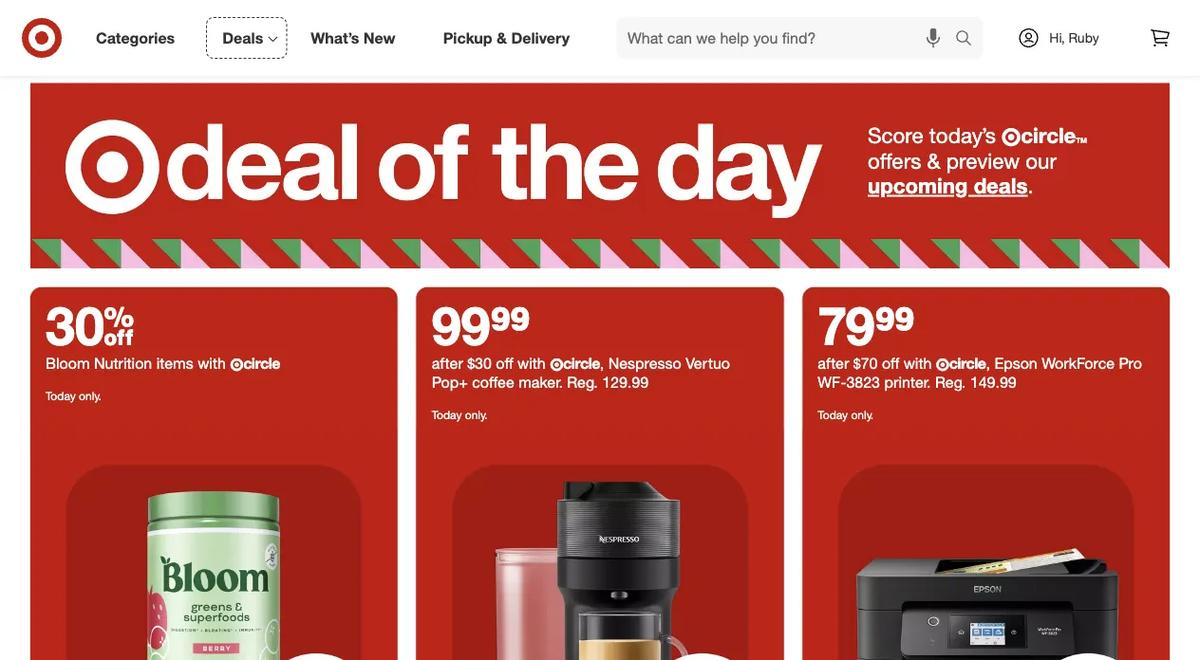 Task type: locate. For each thing, give the bounding box(es) containing it.
2 after from the left
[[818, 355, 849, 373]]

new
[[364, 29, 396, 47]]

after up "pop+ coffee"
[[432, 355, 463, 373]]

2 horizontal spatial only.
[[851, 408, 874, 422]]

0 horizontal spatial with
[[198, 355, 226, 373]]

circle right 'items'
[[243, 355, 280, 373]]

1 off from the left
[[496, 355, 513, 373]]

& right pickup
[[497, 29, 507, 47]]

only. down "pop+ coffee"
[[465, 408, 488, 422]]

with
[[198, 355, 226, 373], [518, 355, 546, 373], [904, 355, 932, 373]]

epson
[[995, 355, 1038, 373]]

categories
[[96, 29, 175, 47]]

3823
[[846, 374, 880, 392]]

0 vertical spatial &
[[497, 29, 507, 47]]

2 99 from the left
[[491, 293, 530, 358]]

1 horizontal spatial today only.
[[432, 408, 488, 422]]

, for 99 99
[[600, 355, 604, 373]]

circle up the 149.99
[[949, 355, 986, 373]]

2 with from the left
[[518, 355, 546, 373]]

circle up .
[[1021, 122, 1076, 148]]

only. down bloom
[[79, 389, 101, 403]]

, nespresso vertuo pop+ coffee maker. reg. 129.99
[[432, 355, 730, 392]]

delivery
[[511, 29, 570, 47]]

today for 79
[[818, 408, 848, 422]]

search
[[947, 30, 992, 49]]

0 horizontal spatial today only.
[[46, 389, 101, 403]]

3 with from the left
[[904, 355, 932, 373]]

, inside , epson workforce pro wf-3823 printer. reg. 149.99
[[986, 355, 990, 373]]

today only.
[[46, 389, 101, 403], [432, 408, 488, 422], [818, 408, 874, 422]]

vertuo
[[686, 355, 730, 373]]

79 99
[[818, 293, 915, 358]]

after
[[432, 355, 463, 373], [818, 355, 849, 373]]

◎
[[1002, 126, 1021, 147]]

1 horizontal spatial ,
[[986, 355, 990, 373]]

today
[[46, 389, 76, 403], [432, 408, 462, 422], [818, 408, 848, 422]]

target deal of the day image
[[30, 83, 1170, 269], [803, 430, 1170, 661], [30, 430, 398, 661], [417, 430, 784, 661]]

, up 129.99 at right
[[600, 355, 604, 373]]

99 99
[[432, 293, 530, 358]]

3 99 from the left
[[875, 293, 915, 358]]

,
[[600, 355, 604, 373], [986, 355, 990, 373]]

2 horizontal spatial today only.
[[818, 408, 874, 422]]

0 horizontal spatial off
[[496, 355, 513, 373]]

today only. down bloom
[[46, 389, 101, 403]]

99 up the printer.
[[875, 293, 915, 358]]

printer.
[[884, 374, 931, 392]]

1 horizontal spatial off
[[882, 355, 900, 373]]

circle for bloom nutrition items with
[[243, 355, 280, 373]]

today down wf-
[[818, 408, 848, 422]]

0 horizontal spatial only.
[[79, 389, 101, 403]]

deals link
[[206, 17, 287, 59]]

1 , from the left
[[600, 355, 604, 373]]

only. down 3823
[[851, 408, 874, 422]]

1 horizontal spatial reg.
[[935, 374, 966, 392]]

after for 99
[[432, 355, 463, 373]]

.
[[1028, 173, 1034, 199]]

2 horizontal spatial with
[[904, 355, 932, 373]]

today only. down wf-
[[818, 408, 874, 422]]

with up maker.
[[518, 355, 546, 373]]

nutrition
[[94, 355, 152, 373]]

1 vertical spatial &
[[927, 147, 941, 174]]

circle inside score today's ◎ circle tm offers & preview our upcoming deals .
[[1021, 122, 1076, 148]]

, up the 149.99
[[986, 355, 990, 373]]

what's
[[311, 29, 359, 47]]

hi, ruby
[[1050, 29, 1099, 46]]

reg. left the 149.99
[[935, 374, 966, 392]]

after $70 off with
[[818, 355, 936, 373]]

99
[[432, 293, 491, 358], [491, 293, 530, 358], [875, 293, 915, 358]]

target deal of the day image for after $70 off with
[[803, 430, 1170, 661]]

, epson workforce pro wf-3823 printer. reg. 149.99
[[818, 355, 1142, 392]]

reg.
[[567, 374, 598, 392], [935, 374, 966, 392]]

2 horizontal spatial today
[[818, 408, 848, 422]]

1 horizontal spatial after
[[818, 355, 849, 373]]

What can we help you find? suggestions appear below search field
[[616, 17, 960, 59]]

&
[[497, 29, 507, 47], [927, 147, 941, 174]]

only. for 79
[[851, 408, 874, 422]]

, for 79 99
[[986, 355, 990, 373]]

2 off from the left
[[882, 355, 900, 373]]

$30
[[467, 355, 492, 373]]

2 reg. from the left
[[935, 374, 966, 392]]

0 horizontal spatial reg.
[[567, 374, 598, 392]]

79
[[818, 293, 875, 358]]

offers
[[868, 147, 921, 174]]

pro
[[1119, 355, 1142, 373]]

score
[[868, 122, 924, 148]]

today only. down "pop+ coffee"
[[432, 408, 488, 422]]

1 reg. from the left
[[567, 374, 598, 392]]

circle left nespresso
[[563, 355, 600, 373]]

off for 79
[[882, 355, 900, 373]]

2 , from the left
[[986, 355, 990, 373]]

1 horizontal spatial &
[[927, 147, 941, 174]]

0 horizontal spatial &
[[497, 29, 507, 47]]

only.
[[79, 389, 101, 403], [465, 408, 488, 422], [851, 408, 874, 422]]

1 after from the left
[[432, 355, 463, 373]]

today down "pop+ coffee"
[[432, 408, 462, 422]]

149.99
[[970, 374, 1017, 392]]

off right $70
[[882, 355, 900, 373]]

after $30 off with
[[432, 355, 550, 373]]

with right 'items'
[[198, 355, 226, 373]]

today only. for 99 99
[[432, 408, 488, 422]]

99 up maker.
[[491, 293, 530, 358]]

1 horizontal spatial today
[[432, 408, 462, 422]]

& right offers
[[927, 147, 941, 174]]

0 horizontal spatial ,
[[600, 355, 604, 373]]

, inside ', nespresso vertuo pop+ coffee maker. reg. 129.99'
[[600, 355, 604, 373]]

1 horizontal spatial with
[[518, 355, 546, 373]]

target deal of the day image for after $30 off with
[[417, 430, 784, 661]]

our
[[1026, 147, 1057, 174]]

& inside score today's ◎ circle tm offers & preview our upcoming deals .
[[927, 147, 941, 174]]

1 horizontal spatial only.
[[465, 408, 488, 422]]

0 horizontal spatial after
[[432, 355, 463, 373]]

with up the printer.
[[904, 355, 932, 373]]

bloom nutrition items with
[[46, 355, 230, 373]]

today down bloom
[[46, 389, 76, 403]]

what's new link
[[295, 17, 419, 59]]

pickup & delivery link
[[427, 17, 594, 59]]

workforce
[[1042, 355, 1115, 373]]

99 up "pop+ coffee"
[[432, 293, 491, 358]]

off right $30
[[496, 355, 513, 373]]

after up wf-
[[818, 355, 849, 373]]

off
[[496, 355, 513, 373], [882, 355, 900, 373]]

circle
[[1021, 122, 1076, 148], [243, 355, 280, 373], [563, 355, 600, 373], [949, 355, 986, 373]]

reg. right maker.
[[567, 374, 598, 392]]

deals
[[974, 173, 1028, 199]]



Task type: vqa. For each thing, say whether or not it's contained in the screenshot.
preview
yes



Task type: describe. For each thing, give the bounding box(es) containing it.
after for 79
[[818, 355, 849, 373]]

129.99
[[602, 374, 649, 392]]

ruby
[[1069, 29, 1099, 46]]

hi,
[[1050, 29, 1065, 46]]

nespresso
[[608, 355, 682, 373]]

circle for after $70 off with
[[949, 355, 986, 373]]

circle for after $30 off with
[[563, 355, 600, 373]]

wf-
[[818, 374, 846, 392]]

0 horizontal spatial today
[[46, 389, 76, 403]]

99 for 99
[[491, 293, 530, 358]]

pop+ coffee
[[432, 374, 514, 392]]

today's
[[930, 122, 996, 148]]

1 99 from the left
[[432, 293, 491, 358]]

pickup
[[443, 29, 492, 47]]

with for 99
[[518, 355, 546, 373]]

preview
[[946, 147, 1020, 174]]

1 with from the left
[[198, 355, 226, 373]]

today for 99
[[432, 408, 462, 422]]

$70
[[854, 355, 878, 373]]

bloom
[[46, 355, 90, 373]]

items
[[156, 355, 193, 373]]

only. for 99
[[465, 408, 488, 422]]

reg. inside , epson workforce pro wf-3823 printer. reg. 149.99
[[935, 374, 966, 392]]

off for 99
[[496, 355, 513, 373]]

30
[[46, 293, 134, 358]]

with for 79
[[904, 355, 932, 373]]

categories link
[[80, 17, 199, 59]]

score today's ◎ circle tm offers & preview our upcoming deals .
[[868, 122, 1087, 199]]

today only. for 79 99
[[818, 408, 874, 422]]

reg. inside ', nespresso vertuo pop+ coffee maker. reg. 129.99'
[[567, 374, 598, 392]]

99 for 79
[[875, 293, 915, 358]]

target image
[[483, 13, 543, 75]]

deals
[[222, 29, 263, 47]]

maker.
[[519, 374, 563, 392]]

search button
[[947, 17, 992, 63]]

what's new
[[311, 29, 396, 47]]

tm
[[1076, 136, 1087, 145]]

pickup & delivery
[[443, 29, 570, 47]]

& inside 'link'
[[497, 29, 507, 47]]

upcoming
[[868, 173, 968, 199]]

target deal of the day image for bloom nutrition items with
[[30, 430, 398, 661]]



